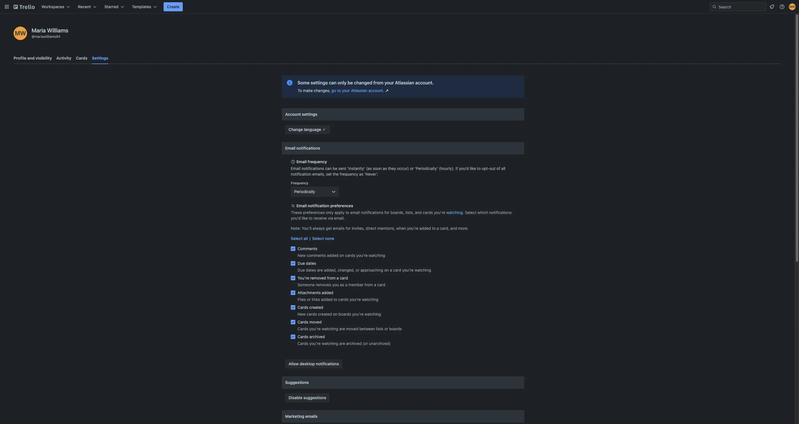 Task type: locate. For each thing, give the bounding box(es) containing it.
1 vertical spatial frequency
[[340, 172, 358, 176]]

you'd right if
[[459, 166, 469, 171]]

only up go to your atlassian account.
[[338, 80, 347, 85]]

0 vertical spatial notification
[[291, 172, 311, 176]]

create
[[167, 4, 180, 9]]

0 horizontal spatial like
[[302, 216, 308, 221]]

0 vertical spatial be
[[348, 80, 353, 85]]

from down added, on the bottom left of page
[[327, 276, 336, 280]]

notification
[[291, 172, 311, 176], [308, 203, 330, 208]]

card down approaching
[[378, 282, 386, 287]]

select down note:
[[291, 236, 303, 241]]

2 vertical spatial are
[[340, 341, 345, 346]]

you'd
[[459, 166, 469, 171], [291, 216, 301, 221]]

1 vertical spatial account.
[[369, 88, 385, 93]]

cards
[[423, 210, 433, 215], [345, 253, 356, 258], [339, 297, 349, 302], [307, 312, 317, 317]]

maria williams (mariawilliams94) image
[[14, 27, 27, 40]]

2 horizontal spatial from
[[374, 80, 384, 85]]

email inside email notifications can be sent 'instantly' (as soon as they occur) or 'periodically' (hourly). if you'd like to opt-out of all notification emails, set the frequency as 'never'.
[[291, 166, 301, 171]]

2 vertical spatial from
[[365, 282, 373, 287]]

1 due from the top
[[298, 261, 305, 266]]

email for email notifications
[[285, 146, 296, 150]]

frequency inside email notifications can be sent 'instantly' (as soon as they occur) or 'periodically' (hourly). if you'd like to opt-out of all notification emails, set the frequency as 'never'.
[[340, 172, 358, 176]]

0 vertical spatial preferences
[[331, 203, 353, 208]]

1 horizontal spatial from
[[365, 282, 373, 287]]

disable suggestions
[[289, 395, 327, 400]]

preferences
[[331, 203, 353, 208], [303, 210, 325, 215]]

files
[[298, 297, 306, 302]]

select all | select none
[[291, 236, 335, 241]]

for left the boards,
[[385, 210, 390, 215]]

archived left (or
[[346, 341, 362, 346]]

notification up 'frequency'
[[291, 172, 311, 176]]

0 vertical spatial atlassian
[[395, 80, 415, 85]]

on right approaching
[[385, 268, 389, 272]]

1 horizontal spatial for
[[385, 210, 390, 215]]

0 vertical spatial archived
[[310, 334, 325, 339]]

1 vertical spatial be
[[333, 166, 338, 171]]

cards moved
[[298, 320, 322, 324]]

1 vertical spatial you'd
[[291, 216, 301, 221]]

2 horizontal spatial as
[[383, 166, 387, 171]]

0 horizontal spatial emails
[[306, 414, 318, 419]]

your
[[385, 80, 394, 85], [342, 88, 350, 93]]

lists,
[[406, 210, 414, 215]]

0 horizontal spatial boards
[[339, 312, 351, 317]]

via
[[328, 216, 333, 221]]

notifications down "email frequency"
[[302, 166, 324, 171]]

can up the go
[[329, 80, 337, 85]]

(hourly).
[[439, 166, 455, 171]]

due dates
[[298, 261, 316, 266]]

1 vertical spatial preferences
[[303, 210, 325, 215]]

maria
[[32, 27, 46, 34]]

on up changed,
[[340, 253, 344, 258]]

a up you
[[337, 276, 339, 280]]

1 horizontal spatial you'd
[[459, 166, 469, 171]]

cards for cards
[[76, 56, 87, 60]]

are down "cards you're watching are moved between lists or boards"
[[340, 341, 345, 346]]

preferences up apply
[[331, 203, 353, 208]]

you'll
[[302, 226, 312, 231]]

email down email notifications
[[297, 159, 307, 164]]

profile and visibility
[[14, 56, 52, 60]]

cards you're watching are moved between lists or boards
[[298, 326, 402, 331]]

0 vertical spatial and
[[27, 56, 35, 60]]

0 horizontal spatial from
[[327, 276, 336, 280]]

archived
[[310, 334, 325, 339], [346, 341, 362, 346]]

email down change at left
[[285, 146, 296, 150]]

0 horizontal spatial select
[[291, 236, 303, 241]]

0 horizontal spatial only
[[326, 210, 334, 215]]

notification up receive
[[308, 203, 330, 208]]

dates down due dates
[[306, 268, 316, 272]]

1 vertical spatial boards
[[390, 326, 402, 331]]

only up via
[[326, 210, 334, 215]]

dates down comments
[[306, 261, 316, 266]]

due for due dates
[[298, 261, 305, 266]]

select right .
[[465, 210, 477, 215]]

frequency down sent
[[340, 172, 358, 176]]

1 vertical spatial new
[[298, 312, 306, 317]]

1 horizontal spatial account.
[[416, 80, 434, 85]]

a right approaching
[[390, 268, 392, 272]]

notifications right desktop
[[316, 361, 339, 366]]

2 horizontal spatial card
[[393, 268, 402, 272]]

1 vertical spatial dates
[[306, 268, 316, 272]]

can for notifications
[[325, 166, 332, 171]]

0 horizontal spatial your
[[342, 88, 350, 93]]

from right changed at the left top of page
[[374, 80, 384, 85]]

new for new comments added on cards you're watching
[[298, 253, 306, 258]]

select
[[465, 210, 477, 215], [291, 236, 303, 241], [313, 236, 324, 241]]

apply
[[335, 210, 345, 215]]

2 new from the top
[[298, 312, 306, 317]]

or right "occur)"
[[410, 166, 414, 171]]

can up the set
[[325, 166, 332, 171]]

opt-
[[482, 166, 490, 171]]

select right |
[[313, 236, 324, 241]]

1 vertical spatial moved
[[346, 326, 359, 331]]

cards right lists,
[[423, 210, 433, 215]]

1 vertical spatial are
[[340, 326, 345, 331]]

all right of
[[502, 166, 506, 171]]

emails,
[[313, 172, 325, 176]]

change language link
[[285, 125, 330, 134]]

added down removes
[[322, 290, 334, 295]]

preferences up receive
[[303, 210, 325, 215]]

1 horizontal spatial and
[[415, 210, 422, 215]]

mentions,
[[378, 226, 396, 231]]

you're
[[298, 276, 309, 280]]

boards up "cards you're watching are moved between lists or boards"
[[339, 312, 351, 317]]

email.
[[334, 216, 345, 221]]

card up someone removes you as a member from a card
[[340, 276, 348, 280]]

1 vertical spatial can
[[325, 166, 332, 171]]

0 vertical spatial created
[[310, 305, 324, 310]]

1 horizontal spatial on
[[340, 253, 344, 258]]

created down cards created
[[318, 312, 332, 317]]

1 horizontal spatial archived
[[346, 341, 362, 346]]

when
[[397, 226, 406, 231]]

archived down cards moved
[[310, 334, 325, 339]]

email up these
[[297, 203, 307, 208]]

0 vertical spatial you'd
[[459, 166, 469, 171]]

1 vertical spatial card
[[340, 276, 348, 280]]

recent
[[78, 4, 91, 9]]

can inside email notifications can be sent 'instantly' (as soon as they occur) or 'periodically' (hourly). if you'd like to opt-out of all notification emails, set the frequency as 'never'.
[[325, 166, 332, 171]]

0 horizontal spatial and
[[27, 56, 35, 60]]

0 notifications image
[[769, 3, 776, 10]]

email
[[351, 210, 360, 215]]

as left 'they'
[[383, 166, 387, 171]]

dates
[[306, 261, 316, 266], [306, 268, 316, 272]]

1 vertical spatial for
[[346, 226, 351, 231]]

settings up the language
[[302, 112, 318, 117]]

0 vertical spatial boards
[[339, 312, 351, 317]]

removes
[[316, 282, 332, 287]]

1 vertical spatial only
[[326, 210, 334, 215]]

cards you're watching are archived (or unarchived)
[[298, 341, 391, 346]]

activity
[[56, 56, 71, 60]]

2 dates from the top
[[306, 268, 316, 272]]

0 horizontal spatial on
[[333, 312, 338, 317]]

invites,
[[352, 226, 365, 231]]

0 horizontal spatial atlassian
[[351, 88, 368, 93]]

1 vertical spatial settings
[[302, 112, 318, 117]]

back to home image
[[14, 2, 35, 11]]

to left receive
[[309, 216, 313, 221]]

emails right marketing at the left bottom of page
[[306, 414, 318, 419]]

like down these
[[302, 216, 308, 221]]

boards
[[339, 312, 351, 317], [390, 326, 402, 331]]

1 horizontal spatial emails
[[333, 226, 345, 231]]

added right links
[[321, 297, 333, 302]]

to left opt-
[[478, 166, 481, 171]]

0 horizontal spatial as
[[340, 282, 344, 287]]

due
[[298, 261, 305, 266], [298, 268, 305, 272]]

on down files or links added to cards you're watching
[[333, 312, 338, 317]]

1 horizontal spatial all
[[502, 166, 506, 171]]

0 vertical spatial like
[[470, 166, 476, 171]]

like
[[470, 166, 476, 171], [302, 216, 308, 221]]

2 vertical spatial and
[[451, 226, 458, 231]]

card right approaching
[[393, 268, 402, 272]]

2 vertical spatial card
[[378, 282, 386, 287]]

and right profile
[[27, 56, 35, 60]]

1 vertical spatial your
[[342, 88, 350, 93]]

like inside email notifications can be sent 'instantly' (as soon as they occur) or 'periodically' (hourly). if you'd like to opt-out of all notification emails, set the frequency as 'never'.
[[470, 166, 476, 171]]

0 vertical spatial due
[[298, 261, 305, 266]]

and right lists,
[[415, 210, 422, 215]]

1 horizontal spatial moved
[[346, 326, 359, 331]]

0 vertical spatial card
[[393, 268, 402, 272]]

account.
[[416, 80, 434, 85], [369, 88, 385, 93]]

1 horizontal spatial frequency
[[340, 172, 358, 176]]

profile
[[14, 56, 26, 60]]

settings
[[311, 80, 328, 85], [302, 112, 318, 117]]

new
[[298, 253, 306, 258], [298, 312, 306, 317]]

all
[[502, 166, 506, 171], [304, 236, 308, 241]]

Search field
[[717, 3, 767, 11]]

card
[[393, 268, 402, 272], [340, 276, 348, 280], [378, 282, 386, 287]]

as right you
[[340, 282, 344, 287]]

be
[[348, 80, 353, 85], [333, 166, 338, 171]]

a left member
[[346, 282, 348, 287]]

moved left between
[[346, 326, 359, 331]]

or inside email notifications can be sent 'instantly' (as soon as they occur) or 'periodically' (hourly). if you'd like to opt-out of all notification emails, set the frequency as 'never'.
[[410, 166, 414, 171]]

soon
[[373, 166, 382, 171]]

dates for due dates are added, changed, or approaching on a card you're watching
[[306, 268, 316, 272]]

notifications right "which"
[[490, 210, 512, 215]]

settings up changes,
[[311, 80, 328, 85]]

1 vertical spatial on
[[385, 268, 389, 272]]

to down you
[[334, 297, 338, 302]]

comments
[[307, 253, 326, 258]]

all left |
[[304, 236, 308, 241]]

1 horizontal spatial atlassian
[[395, 80, 415, 85]]

a
[[437, 226, 439, 231], [390, 268, 392, 272], [337, 276, 339, 280], [346, 282, 348, 287], [374, 282, 377, 287]]

you're
[[434, 210, 446, 215], [408, 226, 419, 231], [357, 253, 368, 258], [403, 268, 414, 272], [350, 297, 361, 302], [353, 312, 364, 317], [310, 326, 321, 331], [310, 341, 321, 346]]

account settings
[[285, 112, 318, 117]]

0 vertical spatial dates
[[306, 261, 316, 266]]

as down 'instantly'
[[360, 172, 364, 176]]

2 due from the top
[[298, 268, 305, 272]]

workspaces button
[[38, 2, 73, 11]]

0 vertical spatial all
[[502, 166, 506, 171]]

0 vertical spatial for
[[385, 210, 390, 215]]

1 dates from the top
[[306, 261, 316, 266]]

new down comments
[[298, 253, 306, 258]]

for
[[385, 210, 390, 215], [346, 226, 351, 231]]

be up go to your atlassian account.
[[348, 80, 353, 85]]

email for email notification preferences
[[297, 203, 307, 208]]

email notifications
[[285, 146, 320, 150]]

0 horizontal spatial frequency
[[308, 159, 327, 164]]

mariawilliams94
[[35, 34, 60, 39]]

2 horizontal spatial select
[[465, 210, 477, 215]]

cards for cards you're watching are archived (or unarchived)
[[298, 341, 309, 346]]

0 horizontal spatial preferences
[[303, 210, 325, 215]]

0 vertical spatial your
[[385, 80, 394, 85]]

from for member
[[365, 282, 373, 287]]

emails right get on the left
[[333, 226, 345, 231]]

email frequency
[[297, 159, 327, 164]]

0 horizontal spatial archived
[[310, 334, 325, 339]]

0 vertical spatial from
[[374, 80, 384, 85]]

be up the the
[[333, 166, 338, 171]]

are up cards you're watching are archived (or unarchived)
[[340, 326, 345, 331]]

some settings can only be changed from your atlassian account.
[[298, 80, 434, 85]]

changes,
[[314, 88, 331, 93]]

cards up changed,
[[345, 253, 356, 258]]

primary element
[[0, 0, 800, 14]]

or right changed,
[[356, 268, 360, 272]]

cards down cards created
[[307, 312, 317, 317]]

0 vertical spatial moved
[[310, 320, 322, 324]]

1 horizontal spatial as
[[360, 172, 364, 176]]

1 vertical spatial like
[[302, 216, 308, 221]]

boards right lists
[[390, 326, 402, 331]]

0 vertical spatial settings
[[311, 80, 328, 85]]

created
[[310, 305, 324, 310], [318, 312, 332, 317]]

or down attachments
[[307, 297, 311, 302]]

created down links
[[310, 305, 324, 310]]

and right card,
[[451, 226, 458, 231]]

frequency up emails, on the top left of the page
[[308, 159, 327, 164]]

from right member
[[365, 282, 373, 287]]

account
[[285, 112, 301, 117]]

your right the go
[[342, 88, 350, 93]]

0 vertical spatial can
[[329, 80, 337, 85]]

new down cards created
[[298, 312, 306, 317]]

cards archived
[[298, 334, 325, 339]]

like left opt-
[[470, 166, 476, 171]]

disable suggestions link
[[285, 393, 330, 402]]

0 vertical spatial emails
[[333, 226, 345, 231]]

for left invites,
[[346, 226, 351, 231]]

1 horizontal spatial card
[[378, 282, 386, 287]]

create button
[[164, 2, 183, 11]]

open information menu image
[[780, 4, 786, 10]]

1 new from the top
[[298, 253, 306, 258]]

watching link
[[447, 210, 463, 215]]

can for settings
[[329, 80, 337, 85]]

are up the removed at the bottom
[[317, 268, 323, 272]]

email
[[285, 146, 296, 150], [297, 159, 307, 164], [291, 166, 301, 171], [297, 203, 307, 208]]

0 horizontal spatial account.
[[369, 88, 385, 93]]

2 vertical spatial on
[[333, 312, 338, 317]]

1 horizontal spatial your
[[385, 80, 394, 85]]

0 vertical spatial only
[[338, 80, 347, 85]]

notifications up direct
[[361, 210, 384, 215]]

cards down someone removes you as a member from a card
[[339, 297, 349, 302]]

email up 'frequency'
[[291, 166, 301, 171]]

you'd inside . select which notifications you'd like to receive via email.
[[291, 216, 301, 221]]

1 vertical spatial emails
[[306, 414, 318, 419]]

your right changed at the left top of page
[[385, 80, 394, 85]]

2 horizontal spatial and
[[451, 226, 458, 231]]

recent button
[[75, 2, 100, 11]]

moved up cards archived on the left bottom of page
[[310, 320, 322, 324]]

watching
[[447, 210, 463, 215], [369, 253, 386, 258], [415, 268, 432, 272], [362, 297, 379, 302], [365, 312, 381, 317], [322, 326, 339, 331], [322, 341, 339, 346]]

to right the go
[[338, 88, 341, 93]]

cards for cards you're watching are moved between lists or boards
[[298, 326, 309, 331]]

attachments added
[[298, 290, 334, 295]]

you'd down these
[[291, 216, 301, 221]]



Task type: vqa. For each thing, say whether or not it's contained in the screenshot.
second Collapse list image from the right
no



Task type: describe. For each thing, give the bounding box(es) containing it.
go
[[332, 88, 336, 93]]

select none button
[[313, 236, 335, 241]]

0 horizontal spatial card
[[340, 276, 348, 280]]

search image
[[713, 5, 717, 9]]

starred button
[[101, 2, 128, 11]]

cards link
[[76, 53, 87, 63]]

get
[[326, 226, 332, 231]]

2 horizontal spatial on
[[385, 268, 389, 272]]

. select which notifications you'd like to receive via email.
[[291, 210, 512, 221]]

0 vertical spatial frequency
[[308, 159, 327, 164]]

you're removed from a card
[[298, 276, 348, 280]]

select all button
[[291, 236, 308, 241]]

on for cards
[[340, 253, 344, 258]]

go to your atlassian account. link
[[332, 88, 390, 93]]

maria williams @ mariawilliams94
[[32, 27, 68, 39]]

between
[[360, 326, 375, 331]]

always
[[313, 226, 325, 231]]

0 vertical spatial are
[[317, 268, 323, 272]]

marketing
[[285, 414, 305, 419]]

note: you'll always get emails for invites, direct mentions, when you're added to a card, and more.
[[291, 226, 469, 231]]

to
[[298, 88, 302, 93]]

'periodically'
[[415, 166, 438, 171]]

0 vertical spatial as
[[383, 166, 387, 171]]

2 vertical spatial as
[[340, 282, 344, 287]]

1 vertical spatial and
[[415, 210, 422, 215]]

dates for due dates
[[306, 261, 316, 266]]

email for email notifications can be sent 'instantly' (as soon as they occur) or 'periodically' (hourly). if you'd like to opt-out of all notification emails, set the frequency as 'never'.
[[291, 166, 301, 171]]

a left card,
[[437, 226, 439, 231]]

some
[[298, 80, 310, 85]]

to make changes,
[[298, 88, 332, 93]]

0 horizontal spatial for
[[346, 226, 351, 231]]

to inside email notifications can be sent 'instantly' (as soon as they occur) or 'periodically' (hourly). if you'd like to opt-out of all notification emails, set the frequency as 'never'.
[[478, 166, 481, 171]]

settings link
[[92, 53, 108, 64]]

approaching
[[361, 268, 384, 272]]

you'd inside email notifications can be sent 'instantly' (as soon as they occur) or 'periodically' (hourly). if you'd like to opt-out of all notification emails, set the frequency as 'never'.
[[459, 166, 469, 171]]

they
[[388, 166, 396, 171]]

are for cards moved
[[340, 326, 345, 331]]

allow desktop notifications link
[[285, 359, 343, 368]]

1 horizontal spatial only
[[338, 80, 347, 85]]

more.
[[459, 226, 469, 231]]

email for email frequency
[[297, 159, 307, 164]]

maria williams (mariawilliams94) image
[[790, 3, 796, 10]]

1 vertical spatial notification
[[308, 203, 330, 208]]

0 horizontal spatial moved
[[310, 320, 322, 324]]

due for due dates are added, changed, or approaching on a card you're watching
[[298, 268, 305, 272]]

cards for cards created
[[298, 305, 309, 310]]

1 horizontal spatial boards
[[390, 326, 402, 331]]

removed
[[310, 276, 326, 280]]

like inside . select which notifications you'd like to receive via email.
[[302, 216, 308, 221]]

periodically
[[294, 189, 315, 194]]

suggestions
[[304, 395, 327, 400]]

.
[[463, 210, 464, 215]]

marketing emails
[[285, 414, 318, 419]]

all inside email notifications can be sent 'instantly' (as soon as they occur) or 'periodically' (hourly). if you'd like to opt-out of all notification emails, set the frequency as 'never'.
[[502, 166, 506, 171]]

1 vertical spatial created
[[318, 312, 332, 317]]

|
[[310, 236, 311, 241]]

1 horizontal spatial preferences
[[331, 203, 353, 208]]

1 horizontal spatial be
[[348, 80, 353, 85]]

boards,
[[391, 210, 405, 215]]

language
[[304, 127, 321, 132]]

added up added, on the bottom left of page
[[327, 253, 339, 258]]

attachments
[[298, 290, 321, 295]]

notifications up "email frequency"
[[297, 146, 320, 150]]

these preferences only apply to email notifications for boards, lists, and cards you're watching
[[291, 210, 463, 215]]

disable
[[289, 395, 303, 400]]

member
[[349, 282, 364, 287]]

cards for cards archived
[[298, 334, 309, 339]]

of
[[497, 166, 501, 171]]

email notification preferences
[[297, 203, 353, 208]]

or right lists
[[385, 326, 389, 331]]

allow
[[289, 361, 299, 366]]

someone
[[298, 282, 315, 287]]

'instantly'
[[348, 166, 365, 171]]

on for boards
[[333, 312, 338, 317]]

new comments added on cards you're watching
[[298, 253, 386, 258]]

settings
[[92, 56, 108, 60]]

change language
[[289, 127, 321, 132]]

set
[[326, 172, 332, 176]]

allow desktop notifications
[[289, 361, 339, 366]]

to left email
[[346, 210, 350, 215]]

williams
[[47, 27, 68, 34]]

suggestions
[[285, 380, 309, 385]]

workspaces
[[42, 4, 64, 9]]

cards created
[[298, 305, 324, 310]]

notifications inside the allow desktop notifications link
[[316, 361, 339, 366]]

0 vertical spatial account.
[[416, 80, 434, 85]]

to left card,
[[433, 226, 436, 231]]

changed
[[354, 80, 373, 85]]

a down approaching
[[374, 282, 377, 287]]

profile and visibility link
[[14, 53, 52, 63]]

visibility
[[36, 56, 52, 60]]

links
[[312, 297, 320, 302]]

unarchived)
[[369, 341, 391, 346]]

added,
[[324, 268, 337, 272]]

@
[[32, 34, 35, 39]]

you
[[333, 282, 339, 287]]

notifications inside . select which notifications you'd like to receive via email.
[[490, 210, 512, 215]]

email notifications can be sent 'instantly' (as soon as they occur) or 'periodically' (hourly). if you'd like to opt-out of all notification emails, set the frequency as 'never'.
[[291, 166, 506, 176]]

cards for cards moved
[[298, 320, 309, 324]]

notifications inside email notifications can be sent 'instantly' (as soon as they occur) or 'periodically' (hourly). if you'd like to opt-out of all notification emails, set the frequency as 'never'.
[[302, 166, 324, 171]]

which
[[478, 210, 489, 215]]

activity link
[[56, 53, 71, 63]]

someone removes you as a member from a card
[[298, 282, 386, 287]]

sm image
[[321, 127, 327, 132]]

1 vertical spatial all
[[304, 236, 308, 241]]

settings for some
[[311, 80, 328, 85]]

settings for account
[[302, 112, 318, 117]]

to inside . select which notifications you'd like to receive via email.
[[309, 216, 313, 221]]

select inside . select which notifications you'd like to receive via email.
[[465, 210, 477, 215]]

card,
[[440, 226, 450, 231]]

note:
[[291, 226, 301, 231]]

are for cards archived
[[340, 341, 345, 346]]

new for new cards created on boards you're watching
[[298, 312, 306, 317]]

1 vertical spatial archived
[[346, 341, 362, 346]]

none
[[325, 236, 335, 241]]

be inside email notifications can be sent 'instantly' (as soon as they occur) or 'periodically' (hourly). if you'd like to opt-out of all notification emails, set the frequency as 'never'.
[[333, 166, 338, 171]]

1 vertical spatial as
[[360, 172, 364, 176]]

these
[[291, 210, 302, 215]]

desktop
[[300, 361, 315, 366]]

lists
[[376, 326, 384, 331]]

new cards created on boards you're watching
[[298, 312, 381, 317]]

comments
[[298, 246, 318, 251]]

change
[[289, 127, 303, 132]]

from for changed
[[374, 80, 384, 85]]

changed,
[[338, 268, 355, 272]]

added left card,
[[420, 226, 431, 231]]

direct
[[366, 226, 377, 231]]

notification inside email notifications can be sent 'instantly' (as soon as they occur) or 'periodically' (hourly). if you'd like to opt-out of all notification emails, set the frequency as 'never'.
[[291, 172, 311, 176]]

1 vertical spatial from
[[327, 276, 336, 280]]

1 horizontal spatial select
[[313, 236, 324, 241]]

receive
[[314, 216, 327, 221]]



